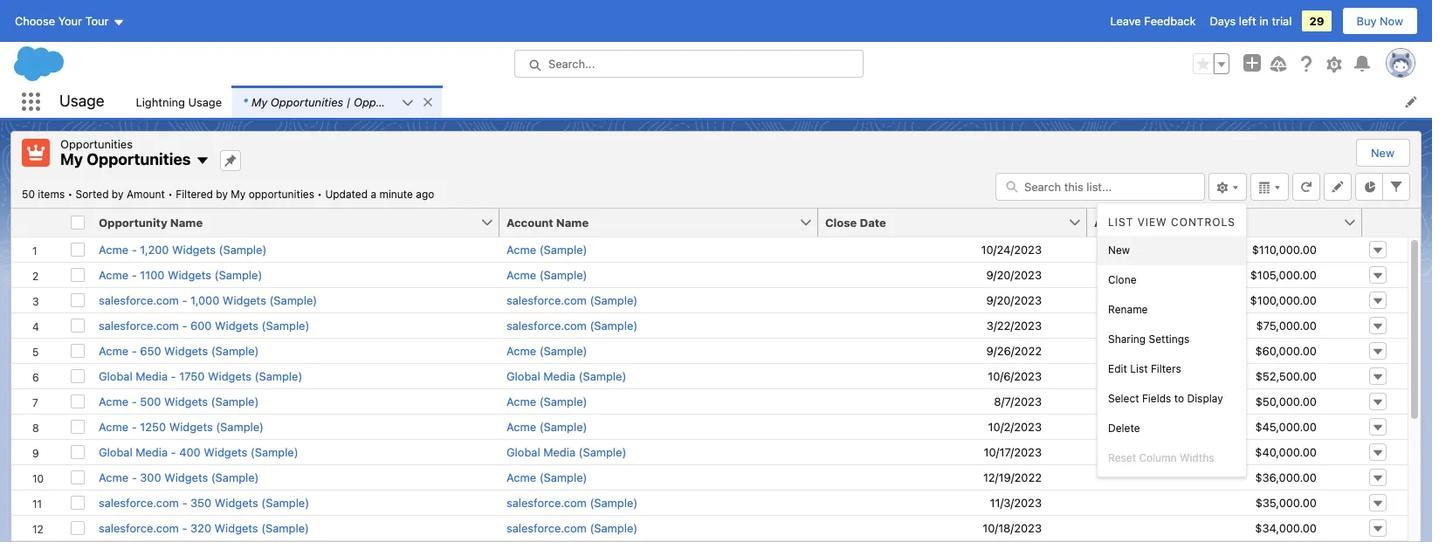 Task type: locate. For each thing, give the bounding box(es) containing it.
- left 320
[[182, 521, 187, 535]]

opportunities
[[271, 95, 343, 109], [354, 95, 427, 109], [60, 137, 133, 151], [87, 150, 191, 169]]

3 acme (sample) link from the top
[[506, 344, 587, 358]]

usage left *
[[188, 95, 222, 109]]

acme (sample)
[[506, 242, 587, 256], [506, 268, 587, 282], [506, 344, 587, 358], [506, 394, 587, 408], [506, 420, 587, 434], [506, 470, 587, 484]]

4 acme (sample) from the top
[[506, 394, 587, 408]]

salesforce.com (sample) link for salesforce.com - 600 widgets (sample)
[[506, 318, 638, 332]]

1 salesforce.com (sample) from the top
[[506, 293, 638, 307]]

(sample)
[[219, 242, 267, 256], [539, 242, 587, 256], [214, 268, 262, 282], [539, 268, 587, 282], [269, 293, 317, 307], [590, 293, 638, 307], [262, 318, 309, 332], [590, 318, 638, 332], [211, 344, 259, 358], [539, 344, 587, 358], [255, 369, 302, 383], [579, 369, 626, 383], [211, 394, 259, 408], [539, 394, 587, 408], [216, 420, 264, 434], [539, 420, 587, 434], [251, 445, 298, 459], [579, 445, 626, 459], [211, 470, 259, 484], [539, 470, 587, 484], [261, 496, 309, 510], [590, 496, 638, 510], [261, 521, 309, 535], [590, 521, 638, 535]]

left
[[1239, 14, 1256, 28]]

2 horizontal spatial my
[[251, 95, 267, 109]]

1 horizontal spatial text default image
[[422, 96, 434, 108]]

0 vertical spatial global media (sample)
[[506, 369, 626, 383]]

9/20/2023 down the 10/24/2023
[[986, 268, 1042, 282]]

my inside list item
[[251, 95, 267, 109]]

- left 500
[[132, 394, 137, 408]]

- left 1,200
[[132, 242, 137, 256]]

amount element
[[1087, 208, 1373, 237]]

- left 650 in the bottom of the page
[[132, 344, 137, 358]]

widgets up the 1750
[[164, 344, 208, 358]]

None search field
[[996, 172, 1205, 200]]

2 salesforce.com (sample) from the top
[[506, 318, 638, 332]]

8/7/2023
[[994, 394, 1042, 408]]

0 horizontal spatial my
[[60, 150, 83, 169]]

widgets for 320
[[214, 521, 258, 535]]

1 acme (sample) link from the top
[[506, 242, 587, 256]]

3 acme (sample) from the top
[[506, 344, 587, 358]]

2 salesforce.com (sample) link from the top
[[506, 318, 638, 332]]

0 vertical spatial 9/20/2023
[[986, 268, 1042, 282]]

salesforce.com - 320 widgets (sample)
[[99, 521, 309, 535]]

usage up my opportunities
[[59, 92, 104, 110]]

acme (sample) for acme - 500 widgets (sample)
[[506, 394, 587, 408]]

widgets for 1100
[[168, 268, 211, 282]]

• right items
[[68, 187, 73, 200]]

menu inside my opportunities|opportunities|list view element
[[1098, 207, 1246, 473]]

50
[[22, 187, 35, 200]]

4 acme (sample) link from the top
[[506, 394, 587, 408]]

list item
[[232, 86, 442, 118]]

media
[[136, 369, 168, 383], [543, 369, 576, 383], [136, 445, 168, 459], [543, 445, 576, 459]]

0 vertical spatial my
[[251, 95, 267, 109]]

1 vertical spatial global media (sample)
[[506, 445, 626, 459]]

1 vertical spatial global media (sample) link
[[506, 445, 626, 459]]

column
[[1139, 451, 1177, 464]]

choose your tour button
[[14, 7, 125, 35]]

1 vertical spatial new
[[1108, 243, 1130, 256]]

new for new button
[[1371, 146, 1395, 160]]

$45,000.00
[[1255, 420, 1317, 434]]

rename
[[1108, 303, 1148, 316]]

view
[[1138, 215, 1167, 228]]

1,000
[[190, 293, 219, 307]]

lightning usage
[[136, 95, 222, 109]]

salesforce.com
[[99, 293, 179, 307], [506, 293, 587, 307], [99, 318, 179, 332], [506, 318, 587, 332], [99, 496, 179, 510], [506, 496, 587, 510], [99, 521, 179, 535], [506, 521, 587, 535]]

menu containing list view controls
[[1098, 207, 1246, 473]]

0 horizontal spatial amount
[[127, 187, 165, 200]]

$34,000.00
[[1255, 521, 1317, 535]]

salesforce.com - 320 widgets (sample) link
[[99, 521, 309, 535]]

acme (sample) for acme - 300 widgets (sample)
[[506, 470, 587, 484]]

1750
[[179, 369, 205, 383]]

acme (sample) for acme - 1250 widgets (sample)
[[506, 420, 587, 434]]

close date element
[[818, 208, 1098, 237]]

1 horizontal spatial •
[[168, 187, 173, 200]]

global media (sample) for global media - 1750 widgets (sample)
[[506, 369, 626, 383]]

1,200
[[140, 242, 169, 256]]

global media - 1750 widgets (sample) link
[[99, 369, 302, 383]]

1 horizontal spatial by
[[216, 187, 228, 200]]

- for 320
[[182, 521, 187, 535]]

2 horizontal spatial •
[[317, 187, 322, 200]]

0 vertical spatial text default image
[[422, 96, 434, 108]]

2 global media (sample) link from the top
[[506, 445, 626, 459]]

opportunity name button
[[92, 208, 480, 236]]

2 name from the left
[[556, 215, 589, 229]]

3 salesforce.com (sample) link from the top
[[506, 496, 638, 510]]

usage
[[59, 92, 104, 110], [188, 95, 222, 109]]

name up acme - 1,200 widgets (sample) link
[[170, 215, 203, 229]]

my opportunities
[[60, 150, 191, 169]]

1 horizontal spatial name
[[556, 215, 589, 229]]

my right *
[[251, 95, 267, 109]]

by
[[112, 187, 124, 200], [216, 187, 228, 200]]

$105,000.00
[[1250, 268, 1317, 282]]

my left opportunities at the left top
[[231, 187, 246, 200]]

1 vertical spatial my
[[60, 150, 83, 169]]

amount button
[[1087, 208, 1343, 236]]

salesforce.com (sample) link for salesforce.com - 320 widgets (sample)
[[506, 521, 638, 535]]

3 salesforce.com (sample) from the top
[[506, 496, 638, 510]]

choose
[[15, 14, 55, 28]]

- left 300
[[132, 470, 137, 484]]

amount down "search my opportunities list view." search field
[[1094, 215, 1139, 229]]

global media - 400 widgets (sample)
[[99, 445, 298, 459]]

salesforce.com for salesforce.com - 320 widgets (sample) "link"
[[99, 521, 179, 535]]

list
[[125, 86, 1432, 118]]

sharing
[[1108, 332, 1146, 345]]

- left '1250'
[[132, 420, 137, 434]]

media for global media (sample) link related to global media - 400 widgets (sample)
[[543, 445, 576, 459]]

- left the 1750
[[171, 369, 176, 383]]

my opportunities status
[[22, 187, 325, 200]]

0 horizontal spatial text default image
[[196, 154, 210, 168]]

widgets right the 1750
[[208, 369, 252, 383]]

- left 1,000
[[182, 293, 187, 307]]

menu
[[1098, 207, 1246, 473]]

account name button
[[500, 208, 799, 236]]

widgets right 600
[[215, 318, 259, 332]]

new inside menu
[[1108, 243, 1130, 256]]

widgets for 500
[[164, 394, 208, 408]]

-
[[132, 242, 137, 256], [132, 268, 137, 282], [182, 293, 187, 307], [182, 318, 187, 332], [132, 344, 137, 358], [171, 369, 176, 383], [132, 394, 137, 408], [132, 420, 137, 434], [171, 445, 176, 459], [132, 470, 137, 484], [182, 496, 187, 510], [182, 521, 187, 535]]

0 vertical spatial list
[[1108, 215, 1134, 228]]

widgets right 1,000
[[223, 293, 266, 307]]

2 acme (sample) link from the top
[[506, 268, 587, 282]]

salesforce.com - 350 widgets (sample)
[[99, 496, 309, 510]]

1 acme (sample) from the top
[[506, 242, 587, 256]]

delete link
[[1098, 413, 1246, 443]]

6 acme (sample) link from the top
[[506, 470, 587, 484]]

new up the clone
[[1108, 243, 1130, 256]]

0 vertical spatial global media (sample) link
[[506, 369, 626, 383]]

text default image right |
[[422, 96, 434, 108]]

2 global media (sample) from the top
[[506, 445, 626, 459]]

- left 400
[[171, 445, 176, 459]]

1 name from the left
[[170, 215, 203, 229]]

2 9/20/2023 from the top
[[986, 293, 1042, 307]]

acme (sample) link for acme - 1250 widgets (sample)
[[506, 420, 587, 434]]

new up action image
[[1371, 146, 1395, 160]]

amount up opportunity name
[[127, 187, 165, 200]]

cell
[[64, 208, 92, 237], [11, 540, 64, 542], [64, 540, 92, 542], [500, 540, 818, 542], [818, 540, 1087, 542], [1087, 540, 1362, 542], [1362, 540, 1408, 542]]

widgets down 400
[[164, 470, 208, 484]]

in
[[1259, 14, 1269, 28]]

acme (sample) link for acme - 300 widgets (sample)
[[506, 470, 587, 484]]

opportunity
[[99, 215, 167, 229]]

1 by from the left
[[112, 187, 124, 200]]

9/20/2023
[[986, 268, 1042, 282], [986, 293, 1042, 307]]

2 acme (sample) from the top
[[506, 268, 587, 282]]

widgets up acme - 1250 widgets (sample) at the bottom of the page
[[164, 394, 208, 408]]

by right filtered
[[216, 187, 228, 200]]

buy now
[[1357, 14, 1403, 28]]

select
[[1108, 392, 1139, 405]]

close
[[825, 215, 857, 229]]

$50,000.00
[[1256, 394, 1317, 408]]

salesforce.com for salesforce.com - 320 widgets (sample) salesforce.com (sample) link
[[506, 521, 587, 535]]

1 horizontal spatial my
[[231, 187, 246, 200]]

1 vertical spatial amount
[[1094, 215, 1139, 229]]

10/2/2023
[[988, 420, 1042, 434]]

4 salesforce.com (sample) from the top
[[506, 521, 638, 535]]

salesforce.com - 600 widgets (sample) link
[[99, 318, 309, 332]]

search... button
[[514, 50, 864, 78]]

amount inside button
[[1094, 215, 1139, 229]]

4 salesforce.com (sample) link from the top
[[506, 521, 638, 535]]

list left the view
[[1108, 215, 1134, 228]]

widgets up the acme - 1100 widgets (sample)
[[172, 242, 216, 256]]

acme (sample) link for acme - 500 widgets (sample)
[[506, 394, 587, 408]]

my opportunities grid
[[11, 208, 1408, 542]]

media for the global media - 1750 widgets (sample) link
[[136, 369, 168, 383]]

- for 650
[[132, 344, 137, 358]]

widgets right the 350
[[215, 496, 258, 510]]

list containing lightning usage
[[125, 86, 1432, 118]]

1 horizontal spatial new
[[1371, 146, 1395, 160]]

acme - 1100 widgets (sample)
[[99, 268, 262, 282]]

action element
[[1362, 208, 1408, 237]]

- left the 350
[[182, 496, 187, 510]]

• left filtered
[[168, 187, 173, 200]]

salesforce.com - 600 widgets (sample)
[[99, 318, 309, 332]]

widgets right 320
[[214, 521, 258, 535]]

1 vertical spatial text default image
[[196, 154, 210, 168]]

0 horizontal spatial •
[[68, 187, 73, 200]]

- left 1100
[[132, 268, 137, 282]]

acme (sample) link for acme - 650 widgets (sample)
[[506, 344, 587, 358]]

media for global media (sample) link corresponding to global media - 1750 widgets (sample)
[[543, 369, 576, 383]]

media for the global media - 400 widgets (sample) 'link' on the left of the page
[[136, 445, 168, 459]]

1 • from the left
[[68, 187, 73, 200]]

9/20/2023 up 3/22/2023 at right bottom
[[986, 293, 1042, 307]]

3 • from the left
[[317, 187, 322, 200]]

name inside button
[[170, 215, 203, 229]]

fields
[[1142, 392, 1171, 405]]

settings
[[1149, 332, 1190, 345]]

name right account
[[556, 215, 589, 229]]

1 global media (sample) link from the top
[[506, 369, 626, 383]]

1 horizontal spatial usage
[[188, 95, 222, 109]]

6 acme (sample) from the top
[[506, 470, 587, 484]]

widgets for 1250
[[169, 420, 213, 434]]

- for 1100
[[132, 268, 137, 282]]

1 vertical spatial list
[[1130, 362, 1148, 375]]

text default image
[[422, 96, 434, 108], [196, 154, 210, 168]]

display
[[1187, 392, 1223, 405]]

salesforce.com (sample) for salesforce.com - 600 widgets (sample)
[[506, 318, 638, 332]]

$60,000.00
[[1255, 344, 1317, 358]]

widgets for 650
[[164, 344, 208, 358]]

10/24/2023
[[981, 242, 1042, 256]]

2 by from the left
[[216, 187, 228, 200]]

0 horizontal spatial by
[[112, 187, 124, 200]]

widgets down acme - 1,200 widgets (sample)
[[168, 268, 211, 282]]

12/19/2022
[[983, 470, 1042, 484]]

new inside button
[[1371, 146, 1395, 160]]

list right the edit
[[1130, 362, 1148, 375]]

group
[[1193, 53, 1230, 74]]

- for 350
[[182, 496, 187, 510]]

sorted
[[76, 187, 109, 200]]

lightning
[[136, 95, 185, 109]]

salesforce.com for salesforce.com (sample) link corresponding to salesforce.com - 1,000 widgets (sample)
[[506, 293, 587, 307]]

opportunities right |
[[354, 95, 427, 109]]

0 horizontal spatial name
[[170, 215, 203, 229]]

controls
[[1171, 215, 1236, 228]]

1 salesforce.com (sample) link from the top
[[506, 293, 638, 307]]

0 horizontal spatial usage
[[59, 92, 104, 110]]

- for 1,000
[[182, 293, 187, 307]]

select fields to display
[[1108, 392, 1223, 405]]

acme
[[99, 242, 128, 256], [506, 242, 536, 256], [99, 268, 128, 282], [506, 268, 536, 282], [99, 344, 128, 358], [506, 344, 536, 358], [99, 394, 128, 408], [506, 394, 536, 408], [99, 420, 128, 434], [506, 420, 536, 434], [99, 470, 128, 484], [506, 470, 536, 484]]

acme (sample) link
[[506, 242, 587, 256], [506, 268, 587, 282], [506, 344, 587, 358], [506, 394, 587, 408], [506, 420, 587, 434], [506, 470, 587, 484]]

salesforce.com (sample) link
[[506, 293, 638, 307], [506, 318, 638, 332], [506, 496, 638, 510], [506, 521, 638, 535]]

1 horizontal spatial amount
[[1094, 215, 1139, 229]]

29
[[1309, 14, 1324, 28]]

by right sorted
[[112, 187, 124, 200]]

0 vertical spatial new
[[1371, 146, 1395, 160]]

acme (sample) for acme - 1100 widgets (sample)
[[506, 268, 587, 282]]

global
[[99, 369, 132, 383], [506, 369, 540, 383], [99, 445, 132, 459], [506, 445, 540, 459]]

widgets up 400
[[169, 420, 213, 434]]

- left 600
[[182, 318, 187, 332]]

my up items
[[60, 150, 83, 169]]

close date button
[[818, 208, 1068, 236]]

1 global media (sample) from the top
[[506, 369, 626, 383]]

• left "updated"
[[317, 187, 322, 200]]

leave feedback link
[[1110, 14, 1196, 28]]

salesforce.com (sample)
[[506, 293, 638, 307], [506, 318, 638, 332], [506, 496, 638, 510], [506, 521, 638, 535]]

item number image
[[11, 208, 64, 236]]

name inside button
[[556, 215, 589, 229]]

350
[[190, 496, 212, 510]]

5 acme (sample) from the top
[[506, 420, 587, 434]]

2 vertical spatial my
[[231, 187, 246, 200]]

5 acme (sample) link from the top
[[506, 420, 587, 434]]

- for 300
[[132, 470, 137, 484]]

0 horizontal spatial new
[[1108, 243, 1130, 256]]

1 vertical spatial 9/20/2023
[[986, 293, 1042, 307]]

1 9/20/2023 from the top
[[986, 268, 1042, 282]]

* my opportunities | opportunities
[[243, 95, 427, 109]]

text default image up filtered
[[196, 154, 210, 168]]

300
[[140, 470, 161, 484]]



Task type: vqa. For each thing, say whether or not it's contained in the screenshot.


Task type: describe. For each thing, give the bounding box(es) containing it.
feedback
[[1144, 14, 1196, 28]]

acme - 1,200 widgets (sample)
[[99, 242, 267, 256]]

account name element
[[500, 208, 829, 237]]

0 vertical spatial amount
[[127, 187, 165, 200]]

usage inside "lightning usage" link
[[188, 95, 222, 109]]

- for 600
[[182, 318, 187, 332]]

now
[[1380, 14, 1403, 28]]

acme - 300 widgets (sample) link
[[99, 470, 259, 484]]

text default image inside my opportunities|opportunities|list view element
[[196, 154, 210, 168]]

select fields to display link
[[1098, 384, 1246, 413]]

Search My Opportunities list view. search field
[[996, 172, 1205, 200]]

11/3/2023
[[990, 496, 1042, 510]]

acme - 1100 widgets (sample) link
[[99, 268, 262, 282]]

account
[[506, 215, 553, 229]]

sharing settings
[[1108, 332, 1190, 345]]

new for new link
[[1108, 243, 1130, 256]]

widgets for 350
[[215, 496, 258, 510]]

rename link
[[1098, 295, 1246, 324]]

acme - 500 widgets (sample)
[[99, 394, 259, 408]]

new button
[[1357, 140, 1409, 166]]

9/20/2023 for $105,000.00
[[986, 268, 1042, 282]]

acme (sample) for acme - 1,200 widgets (sample)
[[506, 242, 587, 256]]

1100
[[140, 268, 165, 282]]

list item containing *
[[232, 86, 442, 118]]

filters
[[1151, 362, 1181, 375]]

50 items • sorted by amount • filtered by my opportunities • updated a minute ago
[[22, 187, 434, 200]]

account name
[[506, 215, 589, 229]]

opportunity name element
[[92, 208, 510, 237]]

salesforce.com for salesforce.com - 1,000 widgets (sample) link
[[99, 293, 179, 307]]

global media (sample) for global media - 400 widgets (sample)
[[506, 445, 626, 459]]

to
[[1174, 392, 1184, 405]]

400
[[179, 445, 201, 459]]

acme (sample) link for acme - 1,200 widgets (sample)
[[506, 242, 587, 256]]

updated
[[325, 187, 368, 200]]

text default image inside list item
[[422, 96, 434, 108]]

- for 1,200
[[132, 242, 137, 256]]

leave feedback
[[1110, 14, 1196, 28]]

tour
[[85, 14, 109, 28]]

9/26/2022
[[986, 344, 1042, 358]]

2 • from the left
[[168, 187, 173, 200]]

filtered
[[176, 187, 213, 200]]

edit
[[1108, 362, 1127, 375]]

global media - 1750 widgets (sample)
[[99, 369, 302, 383]]

edit list filters
[[1108, 362, 1181, 375]]

reset
[[1108, 451, 1136, 464]]

acme - 1,200 widgets (sample) link
[[99, 242, 267, 256]]

opportunities left |
[[271, 95, 343, 109]]

$75,000.00
[[1256, 318, 1317, 332]]

salesforce.com (sample) for salesforce.com - 350 widgets (sample)
[[506, 496, 638, 510]]

$35,000.00
[[1255, 496, 1317, 510]]

buy
[[1357, 14, 1377, 28]]

- for 500
[[132, 394, 137, 408]]

500
[[140, 394, 161, 408]]

item number element
[[11, 208, 64, 237]]

10/18/2023
[[983, 521, 1042, 535]]

widgets right 400
[[204, 445, 247, 459]]

3/22/2023
[[987, 318, 1042, 332]]

$52,500.00
[[1256, 369, 1317, 383]]

|
[[347, 95, 351, 109]]

salesforce.com for salesforce.com - 600 widgets (sample) link
[[99, 318, 179, 332]]

10/17/2023
[[984, 445, 1042, 459]]

days
[[1210, 14, 1236, 28]]

global media (sample) link for global media - 1750 widgets (sample)
[[506, 369, 626, 383]]

acme (sample) for acme - 650 widgets (sample)
[[506, 344, 587, 358]]

salesforce.com (sample) link for salesforce.com - 350 widgets (sample)
[[506, 496, 638, 510]]

a
[[371, 187, 376, 200]]

trial
[[1272, 14, 1292, 28]]

reset column widths
[[1108, 451, 1214, 464]]

clone
[[1108, 273, 1137, 286]]

acme - 500 widgets (sample) link
[[99, 394, 259, 408]]

$110,000.00
[[1252, 242, 1317, 256]]

action image
[[1362, 208, 1408, 236]]

sharing settings link
[[1098, 324, 1246, 354]]

acme - 650 widgets (sample)
[[99, 344, 259, 358]]

10/6/2023
[[988, 369, 1042, 383]]

ago
[[416, 187, 434, 200]]

salesforce.com (sample) link for salesforce.com - 1,000 widgets (sample)
[[506, 293, 638, 307]]

none search field inside my opportunities|opportunities|list view element
[[996, 172, 1205, 200]]

acme - 1250 widgets (sample)
[[99, 420, 264, 434]]

my opportunities|opportunities|list view element
[[10, 131, 1422, 542]]

acme - 300 widgets (sample)
[[99, 470, 259, 484]]

- for 1250
[[132, 420, 137, 434]]

opportunities up sorted
[[60, 137, 133, 151]]

list view controls
[[1108, 215, 1236, 228]]

widths
[[1180, 451, 1214, 464]]

global media (sample) link for global media - 400 widgets (sample)
[[506, 445, 626, 459]]

widgets for 600
[[215, 318, 259, 332]]

name for account name
[[556, 215, 589, 229]]

salesforce.com (sample) for salesforce.com - 320 widgets (sample)
[[506, 521, 638, 535]]

delete
[[1108, 421, 1140, 434]]

$36,000.00
[[1255, 470, 1317, 484]]

salesforce.com - 350 widgets (sample) link
[[99, 496, 309, 510]]

name for opportunity name
[[170, 215, 203, 229]]

opportunities up "my opportunities" status
[[87, 150, 191, 169]]

salesforce.com for salesforce.com - 600 widgets (sample) salesforce.com (sample) link
[[506, 318, 587, 332]]

salesforce.com (sample) for salesforce.com - 1,000 widgets (sample)
[[506, 293, 638, 307]]

choose your tour
[[15, 14, 109, 28]]

salesforce.com - 1,000 widgets (sample) link
[[99, 293, 317, 307]]

salesforce.com for salesforce.com (sample) link associated with salesforce.com - 350 widgets (sample)
[[506, 496, 587, 510]]

320
[[190, 521, 211, 535]]

$100,000.00
[[1250, 293, 1317, 307]]

search...
[[548, 57, 595, 71]]

opportunities
[[249, 187, 314, 200]]

9/20/2023 for $100,000.00
[[986, 293, 1042, 307]]

clone link
[[1098, 265, 1246, 295]]

widgets for 1,200
[[172, 242, 216, 256]]

items
[[38, 187, 65, 200]]

widgets for 1,000
[[223, 293, 266, 307]]

acme - 1250 widgets (sample) link
[[99, 420, 264, 434]]

*
[[243, 95, 248, 109]]

reset column widths link
[[1098, 443, 1246, 473]]

salesforce.com for salesforce.com - 350 widgets (sample) link
[[99, 496, 179, 510]]

600
[[190, 318, 212, 332]]

buy now button
[[1342, 7, 1418, 35]]

acme (sample) link for acme - 1100 widgets (sample)
[[506, 268, 587, 282]]

acme - 650 widgets (sample) link
[[99, 344, 259, 358]]

widgets for 300
[[164, 470, 208, 484]]

$40,000.00
[[1255, 445, 1317, 459]]

1250
[[140, 420, 166, 434]]



